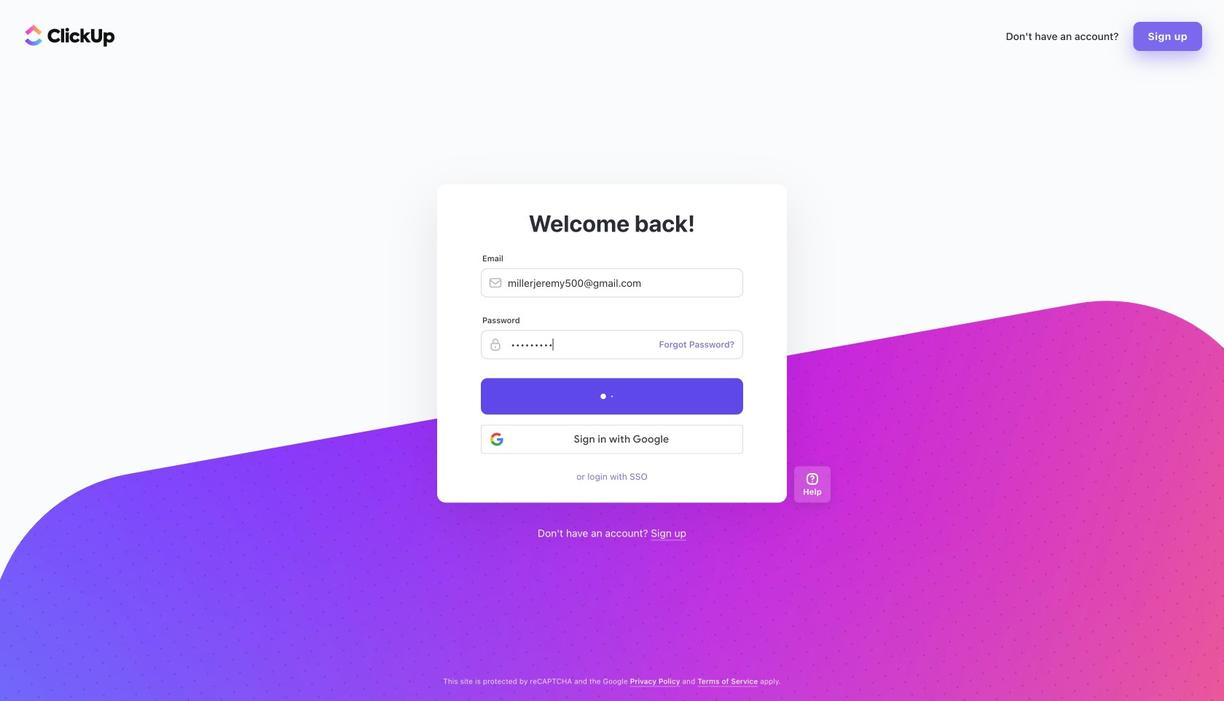 Task type: vqa. For each thing, say whether or not it's contained in the screenshot.
search
no



Task type: describe. For each thing, give the bounding box(es) containing it.
Enter your email email field
[[481, 269, 743, 298]]

Enter password password field
[[481, 330, 743, 360]]



Task type: locate. For each thing, give the bounding box(es) containing it.
login element
[[474, 255, 751, 481]]

clickup - home image
[[25, 25, 115, 47]]



